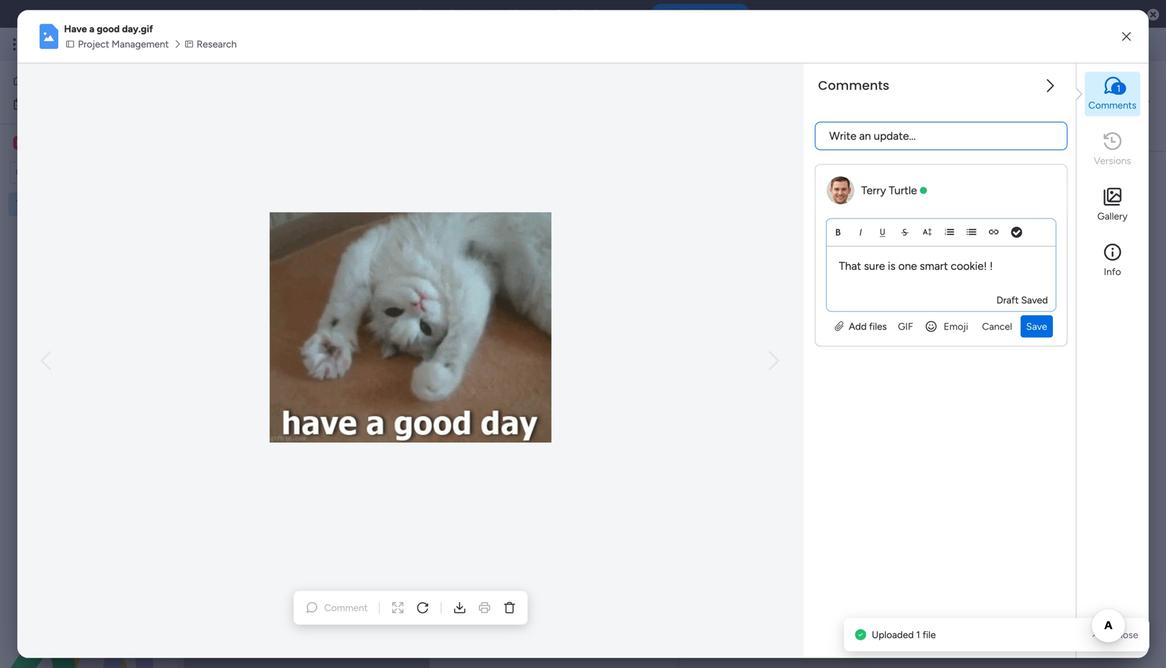 Task type: locate. For each thing, give the bounding box(es) containing it.
activity log
[[816, 131, 869, 143]]

2
[[466, 259, 470, 268]]

day.gif
[[122, 23, 153, 35], [760, 341, 790, 353]]

0 vertical spatial day.gif
[[122, 23, 153, 35]]

0 vertical spatial comments
[[818, 77, 890, 94]]

uploaded 1 file
[[872, 629, 936, 641]]

research inside button
[[197, 38, 237, 50]]

marketing team
[[239, 568, 343, 586]]

help button
[[1095, 629, 1144, 652]]

0 horizontal spatial good
[[97, 23, 120, 35]]

1 vertical spatial have a good day.gif
[[702, 341, 790, 353]]

management
[[112, 38, 169, 50]]

enable for enable desktop notifications on this computer
[[416, 8, 448, 20]]

work
[[112, 36, 137, 52]]

emoji
[[944, 321, 968, 332]]

emoji button
[[919, 315, 974, 338]]

drawing
[[262, 330, 298, 342]]

is
[[888, 260, 896, 273]]

1 left file
[[916, 629, 920, 641]]

strikethrough image
[[900, 227, 910, 237]]

m button
[[10, 131, 135, 155]]

gallery button
[[1085, 183, 1140, 227]]

1 comments
[[1088, 83, 1137, 111]]

write an update...
[[829, 129, 916, 143]]

1 vertical spatial 1
[[916, 629, 920, 641]]

good
[[97, 23, 120, 35], [735, 341, 758, 353]]

0 vertical spatial research
[[197, 38, 237, 50]]

1 horizontal spatial 1
[[1117, 83, 1121, 94]]

enable left desktop
[[416, 8, 448, 20]]

1 horizontal spatial comments
[[1088, 99, 1137, 111]]

enable now!
[[674, 8, 727, 20]]

0 vertical spatial add
[[849, 321, 867, 332]]

update...
[[874, 129, 916, 143]]

1 horizontal spatial good
[[735, 341, 758, 353]]

select product image
[[12, 37, 26, 51]]

1 horizontal spatial have a good day.gif
[[702, 341, 790, 353]]

have a good day.gif
[[64, 23, 153, 35], [702, 341, 790, 353]]

info button
[[1085, 238, 1140, 283]]

task
[[352, 229, 371, 241]]

None search field
[[776, 168, 903, 191]]

now!
[[705, 8, 727, 20]]

add files
[[846, 321, 887, 332]]

gif button
[[892, 315, 919, 338]]

enable desktop notifications on this computer
[[416, 8, 640, 20]]

0 vertical spatial a
[[89, 23, 94, 35]]

size image
[[922, 227, 932, 237]]

activity
[[816, 131, 850, 143]]

comments
[[818, 77, 890, 94], [1088, 99, 1137, 111]]

1 enable from the left
[[416, 8, 448, 20]]

1 vertical spatial research
[[262, 255, 303, 267]]

research
[[197, 38, 237, 50], [262, 255, 303, 267]]

cancel button
[[977, 315, 1018, 338]]

0 horizontal spatial 1
[[916, 629, 920, 641]]

draft
[[997, 294, 1019, 306]]

sure
[[864, 260, 885, 273]]

1 right jeremy miller 'icon'
[[1117, 83, 1121, 94]]

1 horizontal spatial add
[[849, 321, 867, 332]]

0 horizontal spatial have a good day.gif
[[64, 23, 153, 35]]

add for add new group
[[237, 626, 255, 638]]

gallery
[[1097, 210, 1128, 222]]

this
[[571, 8, 590, 20]]

1
[[1117, 83, 1121, 94], [916, 629, 920, 641]]

close
[[1114, 629, 1138, 641]]

write
[[829, 129, 857, 143]]

0 vertical spatial good
[[97, 23, 120, 35]]

marketing
[[239, 568, 304, 586]]

owner
[[505, 230, 534, 242]]

sync
[[300, 305, 322, 317]]

an
[[859, 129, 871, 143]]

have
[[64, 23, 87, 35], [702, 341, 725, 353]]

dapulse close image
[[1147, 8, 1159, 22]]

enable inside button
[[674, 8, 703, 20]]

team
[[307, 568, 343, 586]]

1 horizontal spatial have
[[702, 341, 725, 353]]

add right dapulse attachment icon on the right of page
[[849, 321, 867, 332]]

research button
[[183, 36, 241, 52]]

option
[[0, 192, 177, 195]]

monthly
[[262, 305, 298, 317]]

0 horizontal spatial add
[[237, 626, 255, 638]]

m
[[16, 137, 24, 149]]

0 horizontal spatial day.gif
[[122, 23, 153, 35]]

None field
[[692, 94, 1089, 112]]

files
[[869, 321, 887, 332]]

2 enable from the left
[[674, 8, 703, 20]]

to
[[239, 200, 254, 218]]

1 vertical spatial have
[[702, 341, 725, 353]]

0 horizontal spatial research
[[197, 38, 237, 50]]

see plans image
[[230, 37, 243, 52]]

0 vertical spatial 1
[[1117, 83, 1121, 94]]

list box
[[0, 190, 177, 404]]

comments up write
[[818, 77, 890, 94]]

1 vertical spatial day.gif
[[760, 341, 790, 353]]

add inside add new group button
[[237, 626, 255, 638]]

project management
[[78, 38, 169, 50]]

on
[[555, 8, 569, 20]]

comments down terry turtle image
[[1088, 99, 1137, 111]]

desktop
[[450, 8, 489, 20]]

monday
[[62, 36, 109, 52]]

0 horizontal spatial enable
[[416, 8, 448, 20]]

0 vertical spatial have
[[64, 23, 87, 35]]

completed
[[239, 422, 310, 440]]

activity log button
[[806, 126, 879, 148]]

add new group
[[237, 626, 304, 638]]

enable left now! at top
[[674, 8, 703, 20]]

group
[[278, 626, 304, 638]]

monthly sync
[[262, 305, 322, 317]]

a
[[89, 23, 94, 35], [727, 341, 732, 353]]

kickoff
[[262, 280, 293, 292]]

log
[[852, 131, 869, 143]]

uploaded
[[872, 629, 914, 641]]

1 vertical spatial add
[[237, 626, 255, 638]]

enable
[[416, 8, 448, 20], [674, 8, 703, 20]]

add
[[849, 321, 867, 332], [237, 626, 255, 638]]

add left new
[[237, 626, 255, 638]]

0 horizontal spatial a
[[89, 23, 94, 35]]

1 horizontal spatial a
[[727, 341, 732, 353]]

underline image
[[878, 227, 888, 237]]

info
[[1104, 266, 1121, 278]]

enable for enable now!
[[674, 8, 703, 20]]

1 horizontal spatial enable
[[674, 8, 703, 20]]



Task type: describe. For each thing, give the bounding box(es) containing it.
Marketing Team field
[[236, 568, 347, 586]]

link image
[[989, 227, 999, 237]]

1 vertical spatial comments
[[1088, 99, 1137, 111]]

terry turtle image
[[1127, 33, 1149, 56]]

monday work management
[[62, 36, 216, 52]]

help
[[1107, 633, 1132, 647]]

0 vertical spatial have a good day.gif
[[64, 23, 153, 35]]

one
[[898, 260, 917, 273]]

checklist image
[[1011, 228, 1022, 238]]

2 button
[[440, 248, 485, 273]]

saved
[[1021, 294, 1048, 306]]

notifications
[[492, 8, 552, 20]]

write an update... button
[[815, 122, 1067, 150]]

terry turtle link
[[861, 184, 917, 197]]

!
[[990, 260, 993, 273]]

﻿that
[[839, 260, 861, 273]]

Search for files search field
[[776, 168, 903, 191]]

Owner field
[[501, 228, 538, 243]]

cookie!
[[951, 260, 987, 273]]

do
[[257, 200, 274, 218]]

add for add files
[[849, 321, 867, 332]]

italic image
[[856, 227, 865, 237]]

&bull; bullets image
[[967, 227, 976, 237]]

file
[[923, 629, 936, 641]]

add new group button
[[212, 621, 310, 643]]

dapulse attachment image
[[835, 321, 844, 332]]

new
[[258, 626, 276, 638]]

save
[[1026, 321, 1047, 332]]

cancel
[[982, 321, 1012, 332]]

smart
[[920, 260, 948, 273]]

gallery layout group
[[1063, 168, 1116, 191]]

gif
[[898, 321, 913, 332]]

bold image
[[833, 227, 843, 237]]

close button
[[1108, 624, 1144, 646]]

1 vertical spatial good
[[735, 341, 758, 353]]

1 horizontal spatial day.gif
[[760, 341, 790, 353]]

enable now! button
[[651, 4, 750, 24]]

kickoff meeting
[[262, 280, 332, 292]]

management
[[140, 36, 216, 52]]

project
[[78, 38, 109, 50]]

0 horizontal spatial comments
[[818, 77, 890, 94]]

Completed field
[[235, 422, 314, 440]]

﻿that sure is one smart cookie! ! draft saved
[[839, 260, 1048, 306]]

1 horizontal spatial research
[[262, 255, 303, 267]]

computer
[[593, 8, 640, 20]]

lottie animation image
[[0, 528, 177, 668]]

lottie animation element
[[0, 528, 177, 668]]

terry
[[861, 184, 886, 197]]

1. numbers image
[[945, 227, 954, 237]]

save button
[[1021, 315, 1053, 338]]

project management button
[[64, 36, 173, 52]]

meeting
[[296, 280, 332, 292]]

terry turtle
[[861, 184, 917, 197]]

turtle
[[889, 184, 917, 197]]

To Do field
[[235, 200, 278, 218]]

1 vertical spatial a
[[727, 341, 732, 353]]

1 inside 1 comments
[[1117, 83, 1121, 94]]

0 horizontal spatial have
[[64, 23, 87, 35]]

jeremy miller image
[[1097, 93, 1115, 111]]

workspace image
[[13, 135, 27, 151]]

to do
[[239, 200, 274, 218]]



Task type: vqa. For each thing, say whether or not it's contained in the screenshot.
the v2 dropdown column icon
no



